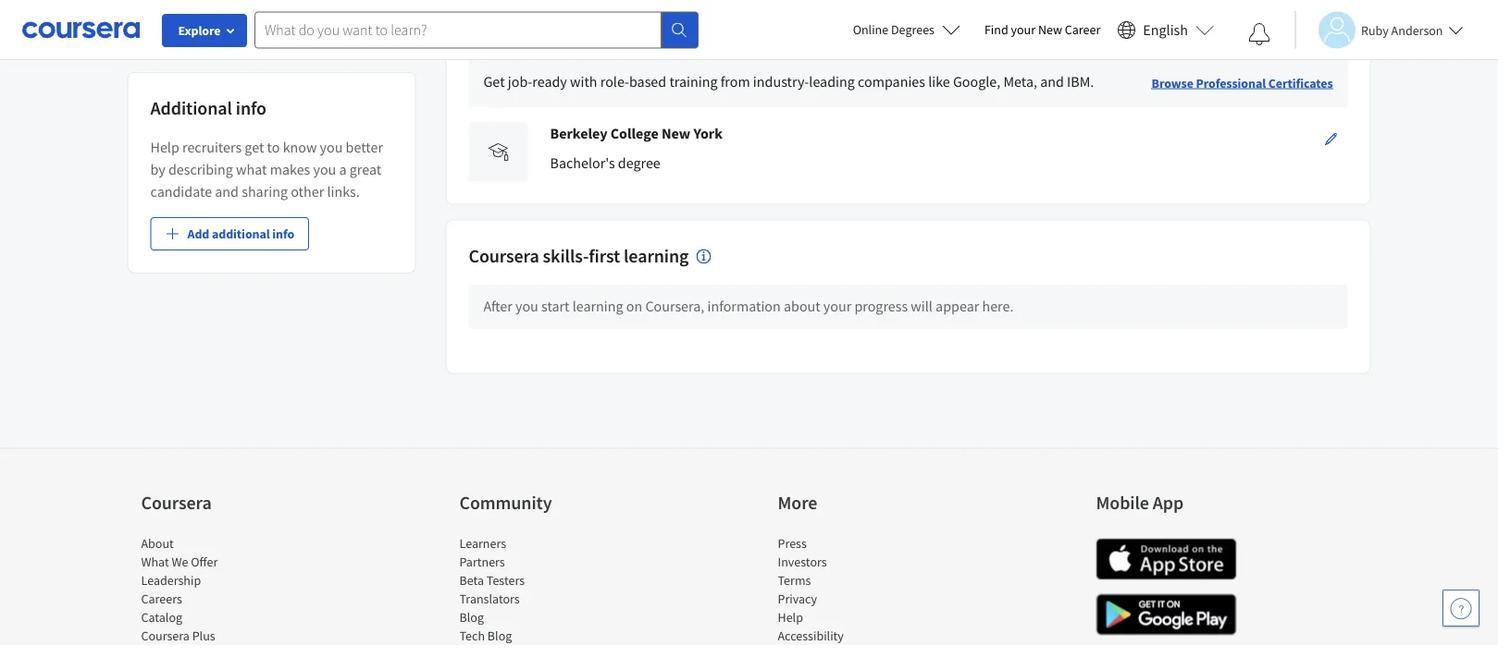 Task type: vqa. For each thing, say whether or not it's contained in the screenshot.
Meta,
yes



Task type: locate. For each thing, give the bounding box(es) containing it.
press
[[778, 535, 807, 552]]

1 vertical spatial learning
[[572, 297, 623, 316]]

1 list from the left
[[141, 534, 298, 646]]

new left career
[[1038, 21, 1062, 38]]

new
[[1038, 21, 1062, 38], [662, 125, 690, 143]]

and inside 'help recruiters get to know you better by describing what makes you a great candidate and sharing other links.'
[[215, 182, 239, 201]]

after
[[483, 297, 512, 316]]

help down privacy link
[[778, 609, 803, 626]]

coursera up about
[[141, 491, 212, 514]]

additional
[[212, 226, 270, 242]]

degrees
[[891, 21, 934, 38]]

coursera inside about what we offer leadership careers catalog coursera plus
[[141, 628, 190, 644]]

your
[[1011, 21, 1035, 38], [823, 297, 851, 316]]

help
[[150, 138, 179, 156], [778, 609, 803, 626]]

1 vertical spatial coursera
[[141, 491, 212, 514]]

coursera for coursera skills-first learning
[[469, 244, 539, 268]]

coursera,
[[645, 297, 704, 316]]

beta testers link
[[459, 572, 525, 589]]

1 horizontal spatial new
[[1038, 21, 1062, 38]]

coursera
[[469, 244, 539, 268], [141, 491, 212, 514], [141, 628, 190, 644]]

list for community
[[459, 534, 617, 646]]

blog right tech
[[487, 628, 512, 644]]

anderson
[[1391, 22, 1443, 38]]

0 horizontal spatial info
[[236, 97, 266, 120]]

list
[[141, 534, 298, 646], [459, 534, 617, 646], [778, 534, 935, 646]]

you left start
[[515, 297, 538, 316]]

list containing press
[[778, 534, 935, 646]]

help up by
[[150, 138, 179, 156]]

2 list from the left
[[459, 534, 617, 646]]

1 horizontal spatial info
[[272, 226, 294, 242]]

1 vertical spatial info
[[272, 226, 294, 242]]

add left "additional"
[[187, 226, 209, 242]]

explore button
[[162, 14, 247, 47]]

learning
[[624, 244, 689, 268], [572, 297, 623, 316]]

0 horizontal spatial learning
[[572, 297, 623, 316]]

help inside press investors terms privacy help accessibility
[[778, 609, 803, 626]]

testers
[[487, 572, 525, 589]]

None search field
[[254, 12, 699, 49]]

1 horizontal spatial list
[[459, 534, 617, 646]]

0 vertical spatial your
[[1011, 21, 1035, 38]]

coursera skills-first learning
[[469, 244, 689, 268]]

list for more
[[778, 534, 935, 646]]

additional info
[[150, 97, 266, 120]]

0 vertical spatial help
[[150, 138, 179, 156]]

to
[[267, 138, 280, 156]]

careers
[[141, 591, 182, 607]]

learning left information about skills development section image
[[624, 244, 689, 268]]

translators
[[459, 591, 520, 607]]

help link
[[778, 609, 803, 626]]

blog up tech
[[459, 609, 484, 626]]

learning left on
[[572, 297, 623, 316]]

0 horizontal spatial help
[[150, 138, 179, 156]]

ruby anderson
[[1361, 22, 1443, 38]]

1 horizontal spatial and
[[1040, 73, 1064, 91]]

explore
[[178, 22, 221, 39]]

0 horizontal spatial new
[[662, 125, 690, 143]]

list containing about
[[141, 534, 298, 646]]

about
[[784, 297, 820, 316]]

0 vertical spatial coursera
[[469, 244, 539, 268]]

info right "additional"
[[272, 226, 294, 242]]

list for coursera
[[141, 534, 298, 646]]

information about skills development section image
[[696, 249, 711, 264]]

with
[[570, 73, 597, 91]]

recruiters
[[182, 138, 242, 156]]

your right about
[[823, 297, 851, 316]]

better
[[346, 138, 383, 156]]

0 horizontal spatial list
[[141, 534, 298, 646]]

add left work in the top of the page
[[187, 9, 209, 26]]

professional
[[1196, 75, 1266, 91]]

you
[[320, 138, 343, 156], [313, 160, 336, 179], [515, 297, 538, 316]]

learners partners beta testers translators blog tech blog
[[459, 535, 525, 644]]

terms
[[778, 572, 811, 589]]

and left ibm.
[[1040, 73, 1064, 91]]

community
[[459, 491, 552, 514]]

companies
[[858, 73, 925, 91]]

leadership link
[[141, 572, 201, 589]]

investors
[[778, 554, 827, 570]]

1 vertical spatial help
[[778, 609, 803, 626]]

progress
[[854, 297, 908, 316]]

1 horizontal spatial your
[[1011, 21, 1035, 38]]

describing
[[168, 160, 233, 179]]

1 vertical spatial new
[[662, 125, 690, 143]]

plus
[[192, 628, 215, 644]]

1 vertical spatial and
[[215, 182, 239, 201]]

blog
[[459, 609, 484, 626], [487, 628, 512, 644]]

learners
[[459, 535, 506, 552]]

edit details for bachelor's degree  in majorname at berkeley college new york. image
[[1324, 132, 1338, 147]]

press link
[[778, 535, 807, 552]]

college
[[610, 125, 659, 143]]

leading
[[809, 73, 855, 91]]

0 horizontal spatial blog
[[459, 609, 484, 626]]

here.
[[982, 297, 1014, 316]]

0 horizontal spatial and
[[215, 182, 239, 201]]

terms link
[[778, 572, 811, 589]]

coursera down catalog
[[141, 628, 190, 644]]

your right find
[[1011, 21, 1035, 38]]

0 vertical spatial learning
[[624, 244, 689, 268]]

learning for start
[[572, 297, 623, 316]]

ruby anderson button
[[1294, 12, 1463, 49]]

2 vertical spatial coursera
[[141, 628, 190, 644]]

add left ruby
[[1311, 9, 1333, 26]]

0 vertical spatial and
[[1040, 73, 1064, 91]]

new left the york
[[662, 125, 690, 143]]

you up a at the top
[[320, 138, 343, 156]]

list containing learners
[[459, 534, 617, 646]]

privacy link
[[778, 591, 817, 607]]

get it on google play image
[[1096, 594, 1237, 636]]

0 vertical spatial new
[[1038, 21, 1062, 38]]

app
[[1153, 491, 1184, 514]]

learning for first
[[624, 244, 689, 268]]

partners link
[[459, 554, 505, 570]]

new inside "link"
[[1038, 21, 1062, 38]]

we
[[172, 554, 188, 570]]

1 horizontal spatial blog
[[487, 628, 512, 644]]

catalog link
[[141, 609, 182, 626]]

and down what
[[215, 182, 239, 201]]

2 vertical spatial you
[[515, 297, 538, 316]]

sharing
[[242, 182, 288, 201]]

and
[[1040, 73, 1064, 91], [215, 182, 239, 201]]

new for career
[[1038, 21, 1062, 38]]

0 horizontal spatial your
[[823, 297, 851, 316]]

candidate
[[150, 182, 212, 201]]

york
[[693, 125, 723, 143]]

tech blog link
[[459, 628, 512, 644]]

1 horizontal spatial help
[[778, 609, 803, 626]]

3 list from the left
[[778, 534, 935, 646]]

berkeley
[[550, 125, 607, 143]]

browse professional certificates
[[1152, 75, 1333, 91]]

english
[[1143, 21, 1188, 39]]

get job-ready with role-based training from industry-leading companies like google, meta, and ibm.
[[483, 73, 1094, 91]]

based
[[629, 73, 666, 91]]

get
[[483, 73, 505, 91]]

2 horizontal spatial list
[[778, 534, 935, 646]]

info
[[236, 97, 266, 120], [272, 226, 294, 242]]

help center image
[[1450, 598, 1472, 620]]

0 vertical spatial you
[[320, 138, 343, 156]]

help recruiters get to know you better by describing what makes you a great candidate and sharing other links.
[[150, 138, 383, 201]]

coursera up after
[[469, 244, 539, 268]]

you left a at the top
[[313, 160, 336, 179]]

press investors terms privacy help accessibility
[[778, 535, 844, 644]]

info up the get
[[236, 97, 266, 120]]

ready
[[532, 73, 567, 91]]

bachelor's
[[550, 154, 615, 173]]

1 horizontal spatial learning
[[624, 244, 689, 268]]



Task type: describe. For each thing, give the bounding box(es) containing it.
information
[[707, 297, 781, 316]]

0 vertical spatial info
[[236, 97, 266, 120]]

degree
[[618, 154, 660, 173]]

find your new career
[[984, 21, 1100, 38]]

by
[[150, 160, 165, 179]]

find
[[984, 21, 1008, 38]]

accessibility link
[[778, 628, 844, 644]]

google,
[[953, 73, 1000, 91]]

add additional info
[[187, 226, 294, 242]]

online degrees button
[[838, 9, 975, 50]]

add work preferences
[[187, 9, 310, 26]]

show notifications image
[[1248, 23, 1270, 45]]

blog link
[[459, 609, 484, 626]]

ruby
[[1361, 22, 1389, 38]]

about
[[141, 535, 174, 552]]

add additional info button
[[150, 217, 309, 251]]

1 vertical spatial your
[[823, 297, 851, 316]]

credentials
[[469, 5, 559, 29]]

info inside button
[[272, 226, 294, 242]]

your inside "link"
[[1011, 21, 1035, 38]]

online degrees
[[853, 21, 934, 38]]

other
[[291, 182, 324, 201]]

careers link
[[141, 591, 182, 607]]

what we offer link
[[141, 554, 218, 570]]

get
[[245, 138, 264, 156]]

coursera plus link
[[141, 628, 215, 644]]

appear
[[936, 297, 979, 316]]

online
[[853, 21, 888, 38]]

a
[[339, 160, 347, 179]]

mobile app
[[1096, 491, 1184, 514]]

coursera for coursera
[[141, 491, 212, 514]]

on
[[626, 297, 642, 316]]

berkeley college new york
[[550, 125, 723, 143]]

What do you want to learn? text field
[[254, 12, 662, 49]]

1 vertical spatial you
[[313, 160, 336, 179]]

what
[[141, 554, 169, 570]]

0 vertical spatial blog
[[459, 609, 484, 626]]

find your new career link
[[975, 19, 1110, 42]]

learners link
[[459, 535, 506, 552]]

makes
[[270, 160, 310, 179]]

preferences
[[243, 9, 310, 26]]

add for add additional info
[[187, 226, 209, 242]]

coursera image
[[22, 15, 140, 45]]

download on the app store image
[[1096, 539, 1237, 581]]

meta,
[[1003, 73, 1037, 91]]

help inside 'help recruiters get to know you better by describing what makes you a great candidate and sharing other links.'
[[150, 138, 179, 156]]

links.
[[327, 182, 360, 201]]

add button
[[1274, 1, 1348, 34]]

know
[[283, 138, 317, 156]]

beta
[[459, 572, 484, 589]]

what
[[236, 160, 267, 179]]

new for york
[[662, 125, 690, 143]]

like
[[928, 73, 950, 91]]

start
[[541, 297, 569, 316]]

browse
[[1152, 75, 1193, 91]]

leadership
[[141, 572, 201, 589]]

tech
[[459, 628, 485, 644]]

about link
[[141, 535, 174, 552]]

partners
[[459, 554, 505, 570]]

from
[[720, 73, 750, 91]]

add for add
[[1311, 9, 1333, 26]]

great
[[350, 160, 381, 179]]

english button
[[1110, 0, 1221, 60]]

first
[[589, 244, 620, 268]]

investors link
[[778, 554, 827, 570]]

catalog
[[141, 609, 182, 626]]

mobile
[[1096, 491, 1149, 514]]

industry-
[[753, 73, 809, 91]]

certificates
[[1268, 75, 1333, 91]]

add for add work preferences
[[187, 9, 209, 26]]

about what we offer leadership careers catalog coursera plus
[[141, 535, 218, 644]]

1 vertical spatial blog
[[487, 628, 512, 644]]

browse professional certificates link
[[1152, 75, 1333, 91]]

offer
[[191, 554, 218, 570]]

ibm.
[[1067, 73, 1094, 91]]

skills-
[[543, 244, 589, 268]]

job-
[[508, 73, 532, 91]]

more
[[778, 491, 817, 514]]

accessibility
[[778, 628, 844, 644]]

work
[[212, 9, 241, 26]]

role-
[[600, 73, 629, 91]]

career
[[1065, 21, 1100, 38]]



